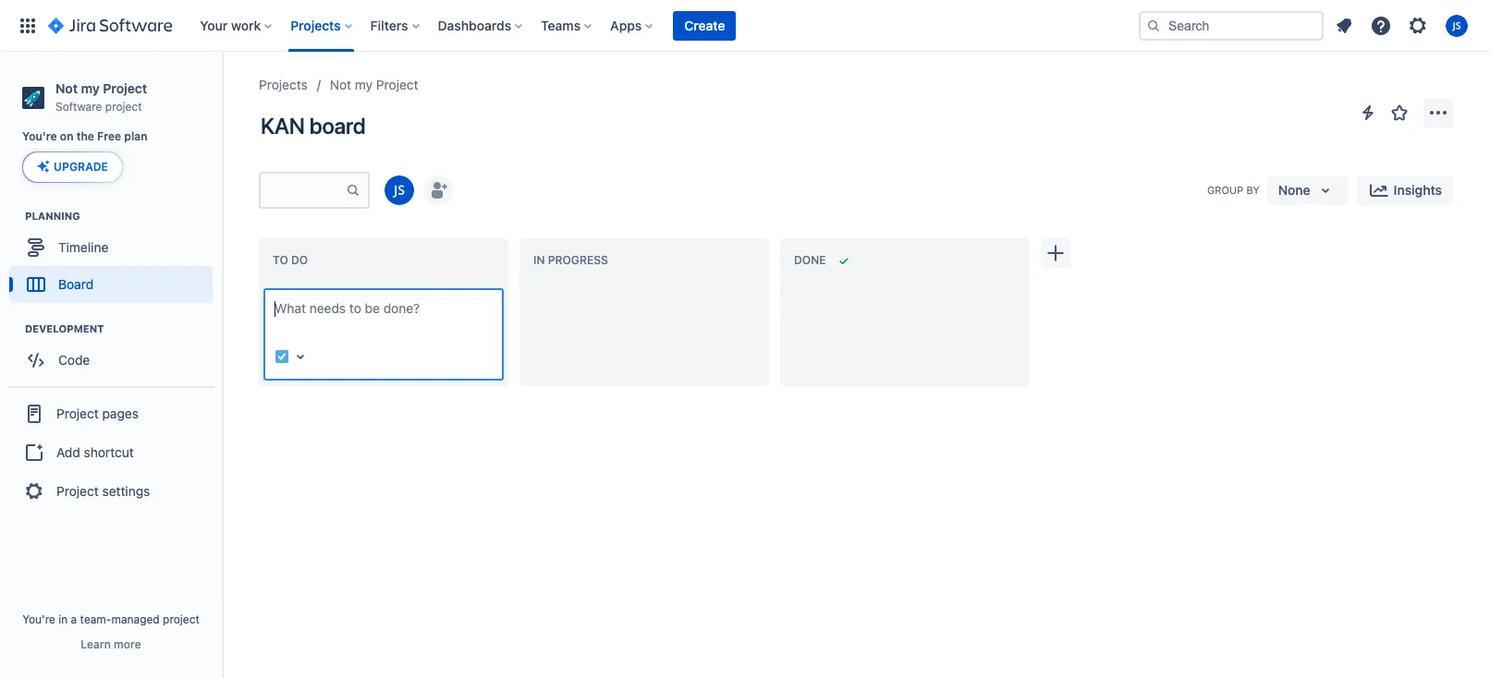 Task type: describe. For each thing, give the bounding box(es) containing it.
learn more button
[[81, 638, 141, 653]]

search image
[[1147, 18, 1161, 33]]

planning image
[[3, 206, 25, 228]]

projects for projects dropdown button
[[291, 17, 341, 33]]

banner containing your work
[[0, 0, 1491, 52]]

planning group
[[9, 209, 221, 309]]

in
[[534, 254, 545, 267]]

kan
[[261, 113, 305, 139]]

project inside not my project link
[[376, 77, 419, 92]]

you're for you're on the free plan
[[22, 130, 57, 144]]

help image
[[1370, 14, 1393, 37]]

filters
[[370, 17, 408, 33]]

project settings link
[[7, 472, 215, 513]]

sidebar navigation image
[[202, 74, 242, 111]]

notifications image
[[1333, 14, 1356, 37]]

What needs to be done? - Press the "Enter" key to submit or the "Escape" key to cancel. text field
[[275, 300, 493, 337]]

project inside not my project software project
[[103, 80, 147, 96]]

teams
[[541, 17, 581, 33]]

team-
[[80, 613, 111, 627]]

project inside project pages link
[[56, 406, 99, 422]]

project pages link
[[7, 394, 215, 435]]

software
[[55, 100, 102, 114]]

plan
[[124, 130, 148, 144]]

star kan board image
[[1389, 102, 1411, 124]]

your work
[[200, 17, 261, 33]]

on
[[60, 130, 74, 144]]

pages
[[102, 406, 139, 422]]

dashboards button
[[432, 11, 530, 40]]

project pages
[[56, 406, 139, 422]]

work
[[231, 17, 261, 33]]

learn more
[[81, 638, 141, 652]]

project settings
[[56, 484, 150, 499]]

timeline
[[58, 239, 109, 255]]

add
[[56, 445, 80, 460]]

not my project link
[[330, 74, 419, 96]]

managed
[[111, 613, 160, 627]]

in progress
[[534, 254, 608, 267]]

create column image
[[1045, 242, 1067, 264]]

1 horizontal spatial project
[[163, 613, 200, 627]]

add shortcut
[[56, 445, 134, 460]]

you're in a team-managed project
[[22, 613, 200, 627]]

project inside not my project software project
[[105, 100, 142, 114]]

group
[[1208, 184, 1244, 196]]

shortcut
[[84, 445, 134, 460]]

the
[[76, 130, 94, 144]]

upgrade
[[54, 160, 108, 174]]

projects button
[[285, 11, 359, 40]]

not for not my project software project
[[55, 80, 78, 96]]

task image
[[275, 350, 289, 364]]

progress
[[548, 254, 608, 267]]

teams button
[[536, 11, 599, 40]]

do
[[291, 254, 308, 267]]

settings image
[[1407, 14, 1430, 37]]

development image
[[3, 318, 25, 341]]

your profile and settings image
[[1446, 14, 1468, 37]]

free
[[97, 130, 121, 144]]

none button
[[1268, 176, 1348, 205]]



Task type: locate. For each thing, give the bounding box(es) containing it.
1 vertical spatial you're
[[22, 613, 55, 627]]

learn
[[81, 638, 111, 652]]

timeline link
[[9, 230, 213, 267]]

my up the software
[[81, 80, 100, 96]]

board
[[58, 276, 94, 292]]

in
[[59, 613, 68, 627]]

0 horizontal spatial project
[[105, 100, 142, 114]]

to do
[[273, 254, 308, 267]]

project inside project settings link
[[56, 484, 99, 499]]

none
[[1279, 182, 1311, 198]]

apps button
[[605, 11, 661, 40]]

my inside not my project software project
[[81, 80, 100, 96]]

insights image
[[1368, 179, 1390, 202]]

primary element
[[11, 0, 1139, 51]]

0 vertical spatial project
[[105, 100, 142, 114]]

project up add
[[56, 406, 99, 422]]

dashboards
[[438, 17, 512, 33]]

create
[[685, 17, 725, 33]]

code
[[58, 352, 90, 368]]

project up plan
[[105, 100, 142, 114]]

projects inside dropdown button
[[291, 17, 341, 33]]

by
[[1247, 184, 1260, 196]]

a
[[71, 613, 77, 627]]

group by
[[1208, 184, 1260, 196]]

project
[[376, 77, 419, 92], [103, 80, 147, 96], [56, 406, 99, 422], [56, 484, 99, 499]]

0 horizontal spatial not
[[55, 80, 78, 96]]

project up plan
[[103, 80, 147, 96]]

kan board
[[261, 113, 366, 139]]

jacob simon image
[[385, 176, 414, 205]]

my inside not my project link
[[355, 77, 373, 92]]

1 horizontal spatial not
[[330, 77, 351, 92]]

project
[[105, 100, 142, 114], [163, 613, 200, 627]]

0 vertical spatial you're
[[22, 130, 57, 144]]

settings
[[102, 484, 150, 499]]

development group
[[9, 322, 221, 385]]

projects for projects link
[[259, 77, 308, 92]]

your work button
[[194, 11, 279, 40]]

not
[[330, 77, 351, 92], [55, 80, 78, 96]]

group containing project pages
[[7, 387, 215, 518]]

insights
[[1394, 182, 1443, 198]]

not up the software
[[55, 80, 78, 96]]

code link
[[9, 342, 213, 379]]

to
[[273, 254, 288, 267]]

1 horizontal spatial my
[[355, 77, 373, 92]]

projects up projects link
[[291, 17, 341, 33]]

my up the board
[[355, 77, 373, 92]]

you're for you're in a team-managed project
[[22, 613, 55, 627]]

my for not my project
[[355, 77, 373, 92]]

project down filters dropdown button
[[376, 77, 419, 92]]

1 vertical spatial project
[[163, 613, 200, 627]]

1 vertical spatial projects
[[259, 77, 308, 92]]

you're left in
[[22, 613, 55, 627]]

not for not my project
[[330, 77, 351, 92]]

more
[[114, 638, 141, 652]]

0 vertical spatial projects
[[291, 17, 341, 33]]

banner
[[0, 0, 1491, 52]]

2 you're from the top
[[22, 613, 55, 627]]

your
[[200, 17, 228, 33]]

my for not my project software project
[[81, 80, 100, 96]]

add people image
[[427, 179, 449, 202]]

done
[[794, 254, 826, 267]]

not my project
[[330, 77, 419, 92]]

1 you're from the top
[[22, 130, 57, 144]]

my
[[355, 77, 373, 92], [81, 80, 100, 96]]

Search field
[[1139, 11, 1324, 40]]

upgrade button
[[23, 153, 122, 182]]

board
[[309, 113, 366, 139]]

projects link
[[259, 74, 308, 96]]

add shortcut button
[[7, 435, 215, 472]]

appswitcher icon image
[[17, 14, 39, 37]]

0 horizontal spatial my
[[81, 80, 100, 96]]

not up the board
[[330, 77, 351, 92]]

automations menu button icon image
[[1357, 101, 1380, 123]]

you're on the free plan
[[22, 130, 148, 144]]

you're left the on
[[22, 130, 57, 144]]

projects up kan
[[259, 77, 308, 92]]

projects
[[291, 17, 341, 33], [259, 77, 308, 92]]

development
[[25, 323, 104, 335]]

Search this board text field
[[261, 174, 346, 207]]

group
[[7, 387, 215, 518]]

create button
[[674, 11, 737, 40]]

not inside not my project software project
[[55, 80, 78, 96]]

you're
[[22, 130, 57, 144], [22, 613, 55, 627]]

project right managed
[[163, 613, 200, 627]]

not my project software project
[[55, 80, 147, 114]]

insights button
[[1357, 176, 1454, 205]]

board link
[[9, 267, 213, 304]]

project down add
[[56, 484, 99, 499]]

more image
[[1428, 102, 1450, 124]]

planning
[[25, 210, 80, 222]]

jira software image
[[48, 14, 172, 37], [48, 14, 172, 37]]

apps
[[610, 17, 642, 33]]

filters button
[[365, 11, 427, 40]]



Task type: vqa. For each thing, say whether or not it's contained in the screenshot.
middle Task icon
no



